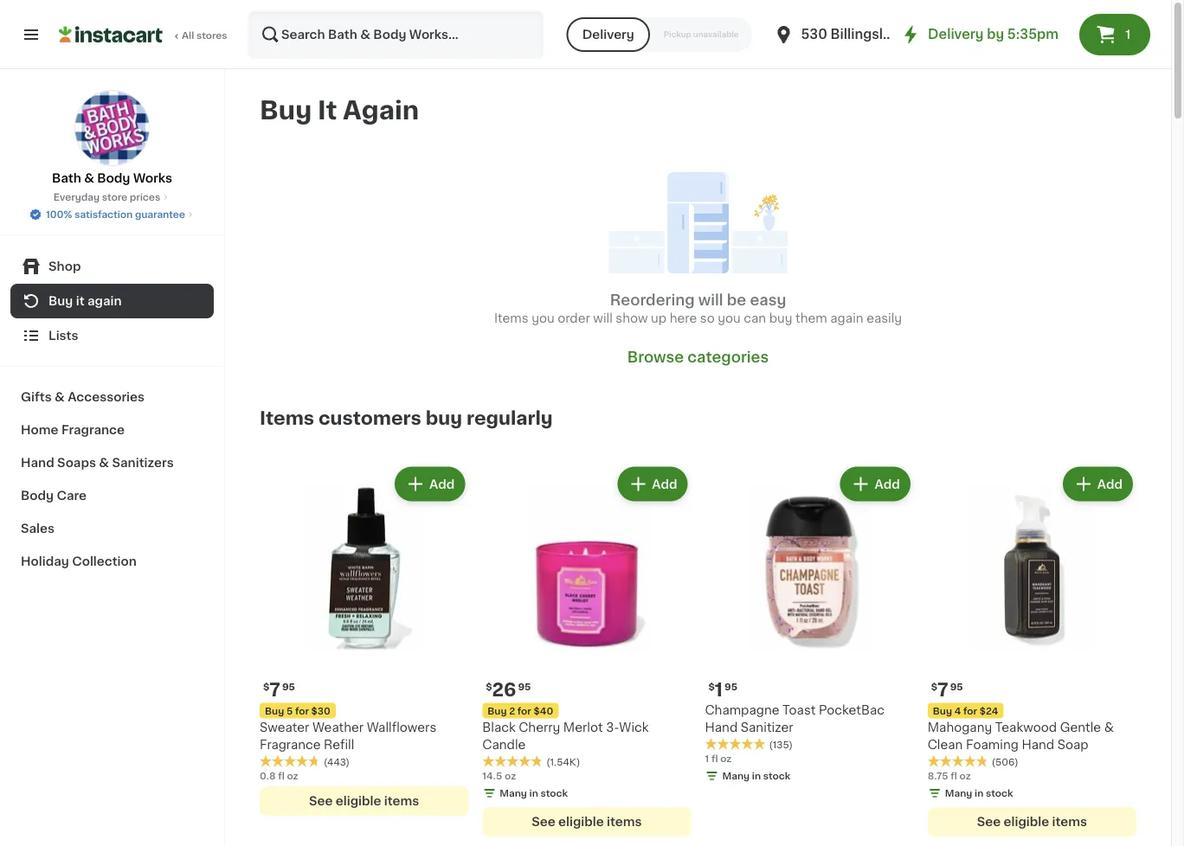 Task type: describe. For each thing, give the bounding box(es) containing it.
buy 5 for $30
[[265, 707, 331, 716]]

refill
[[324, 739, 354, 751]]

everyday store prices
[[53, 193, 160, 202]]

buy it again
[[260, 98, 419, 123]]

$ 7 95 for mahogany teakwood gentle & clean foaming hand soap
[[931, 682, 963, 700]]

body care link
[[10, 480, 214, 513]]

home
[[21, 424, 58, 436]]

many for buy 4 for $24
[[945, 789, 973, 799]]

fragrance inside sweater weather wallflowers fragrance refill
[[260, 739, 321, 751]]

lists link
[[10, 319, 214, 353]]

them
[[796, 312, 827, 324]]

service type group
[[567, 17, 753, 52]]

buy 4 for $24
[[933, 707, 999, 716]]

shop link
[[10, 249, 214, 284]]

bath & body works logo image
[[74, 90, 150, 166]]

sweater weather wallflowers fragrance refill
[[260, 722, 437, 751]]

easy
[[750, 293, 786, 307]]

oz for buy 5 for $30
[[287, 772, 298, 782]]

buy for buy 4 for $24
[[933, 707, 952, 716]]

$ for buy 5 for $30
[[263, 682, 270, 692]]

530
[[801, 28, 828, 41]]

gifts & accessories link
[[10, 381, 214, 414]]

buy inside reordering will be easy items you order will show up here so you can buy them again easily
[[769, 312, 793, 324]]

100% satisfaction guarantee button
[[29, 204, 196, 222]]

mahogany teakwood gentle & clean foaming hand soap
[[928, 722, 1114, 751]]

delivery by 5:35pm link
[[901, 24, 1059, 45]]

again inside reordering will be easy items you order will show up here so you can buy them again easily
[[831, 312, 864, 324]]

black cherry merlot 3-wick candle
[[482, 722, 649, 751]]

1 for 1 fl oz
[[705, 755, 709, 764]]

$30
[[311, 707, 331, 716]]

see eligible items button for merlot
[[482, 808, 691, 837]]

95 for $24
[[950, 682, 963, 692]]

weather
[[312, 722, 364, 734]]

5:35pm
[[1008, 28, 1059, 41]]

(506)
[[992, 758, 1019, 768]]

see eligible items for gentle
[[977, 817, 1087, 829]]

7 for sweater
[[270, 682, 281, 700]]

add button for sweater weather wallflowers fragrance refill
[[397, 469, 463, 500]]

product group containing 1
[[705, 464, 914, 787]]

8.75 fl oz
[[928, 772, 971, 782]]

many in stock for buy 2 for $40
[[500, 789, 568, 799]]

8.75
[[928, 772, 948, 782]]

home fragrance
[[21, 424, 125, 436]]

guarantee
[[135, 210, 185, 219]]

product group containing 26
[[482, 464, 691, 837]]

sales
[[21, 523, 55, 535]]

1 button
[[1080, 14, 1151, 55]]

95 for $30
[[282, 682, 295, 692]]

fl for 1
[[712, 755, 718, 764]]

$ for buy 4 for $24
[[931, 682, 938, 692]]

(443)
[[324, 758, 350, 768]]

$ for champagne toast pocketbac hand sanitizer
[[709, 682, 715, 692]]

easily
[[867, 312, 902, 324]]

holiday collection link
[[10, 545, 214, 578]]

bath
[[52, 172, 81, 184]]

oz for buy 4 for $24
[[960, 772, 971, 782]]

browse
[[627, 350, 684, 364]]

browse categories
[[627, 350, 769, 364]]

champagne
[[705, 704, 780, 717]]

candle
[[482, 739, 526, 751]]

$ 26 95
[[486, 682, 531, 700]]

stock for buy 2 for $40
[[541, 789, 568, 799]]

instacart logo image
[[59, 24, 163, 45]]

soaps
[[57, 457, 96, 469]]

it
[[76, 295, 85, 307]]

wallflowers
[[367, 722, 437, 734]]

everyday
[[53, 193, 100, 202]]

for for mahogany
[[964, 707, 977, 716]]

buy it again link
[[10, 284, 214, 319]]

(135)
[[769, 741, 793, 750]]

reordering
[[610, 293, 695, 307]]

items for black cherry merlot 3-wick candle
[[607, 817, 642, 829]]

1 for 1
[[1126, 29, 1131, 41]]

accessories
[[68, 391, 145, 403]]

works
[[133, 172, 172, 184]]

gentle
[[1060, 722, 1101, 734]]

it
[[318, 98, 337, 123]]

merlot
[[564, 722, 603, 734]]

3 add from the left
[[875, 478, 900, 490]]

95 for $40
[[518, 682, 531, 692]]

bath & body works
[[52, 172, 172, 184]]

5
[[287, 707, 293, 716]]

in for buy 2 for $40
[[530, 789, 538, 799]]

teakwood
[[995, 722, 1057, 734]]

4 product group from the left
[[928, 464, 1137, 837]]

delivery button
[[567, 17, 650, 52]]

many for buy 2 for $40
[[500, 789, 527, 799]]

gifts & accessories
[[21, 391, 145, 403]]

oz for 1
[[721, 755, 732, 764]]

for for black
[[518, 707, 531, 716]]

(1.54k)
[[547, 758, 580, 768]]

add button for mahogany teakwood gentle & clean foaming hand soap
[[1065, 469, 1132, 500]]

show
[[616, 312, 648, 324]]

530 billingsley road button
[[774, 10, 938, 59]]

100% satisfaction guarantee
[[46, 210, 185, 219]]

sanitizers
[[112, 457, 174, 469]]

stock for buy 4 for $24
[[986, 789, 1014, 799]]

road
[[903, 28, 938, 41]]

foaming
[[966, 739, 1019, 751]]

1 product group from the left
[[260, 464, 469, 817]]

for for sweater
[[295, 707, 309, 716]]

items for mahogany teakwood gentle & clean foaming hand soap
[[1052, 817, 1087, 829]]

hand inside champagne toast pocketbac hand sanitizer
[[705, 722, 738, 734]]

add button for black cherry merlot 3-wick candle
[[619, 469, 686, 500]]

lists
[[48, 330, 78, 342]]

$24
[[980, 707, 999, 716]]

buy for buy 5 for $30
[[265, 707, 284, 716]]

fl for buy 4 for $24
[[951, 772, 957, 782]]

eligible for clean
[[1004, 817, 1050, 829]]

hand soaps & sanitizers
[[21, 457, 174, 469]]

delivery for delivery by 5:35pm
[[928, 28, 984, 41]]

many in stock for 1
[[723, 772, 791, 782]]

regularly
[[467, 409, 553, 428]]

14.5 oz
[[482, 772, 516, 782]]

7 for mahogany
[[938, 682, 949, 700]]

100%
[[46, 210, 72, 219]]

530 billingsley road
[[801, 28, 938, 41]]

0 vertical spatial will
[[699, 293, 724, 307]]

& right soaps
[[99, 457, 109, 469]]

14.5
[[482, 772, 502, 782]]

mahogany
[[928, 722, 992, 734]]



Task type: locate. For each thing, give the bounding box(es) containing it.
0 horizontal spatial items
[[260, 409, 314, 428]]

fl for buy 5 for $30
[[278, 772, 285, 782]]

0 horizontal spatial fragrance
[[61, 424, 125, 436]]

1 vertical spatial will
[[593, 312, 613, 324]]

2 vertical spatial 1
[[705, 755, 709, 764]]

2 $ 7 95 from the left
[[931, 682, 963, 700]]

many in stock down the '(135)'
[[723, 772, 791, 782]]

1 95 from the left
[[282, 682, 295, 692]]

stores
[[196, 31, 227, 40]]

add button
[[397, 469, 463, 500], [619, 469, 686, 500], [842, 469, 909, 500], [1065, 469, 1132, 500]]

1 horizontal spatial see
[[532, 817, 556, 829]]

$ for buy 2 for $40
[[486, 682, 492, 692]]

4 add from the left
[[1098, 478, 1123, 490]]

sweater
[[260, 722, 309, 734]]

many in stock down "14.5 oz" at the bottom
[[500, 789, 568, 799]]

2 horizontal spatial stock
[[986, 789, 1014, 799]]

fl down champagne
[[712, 755, 718, 764]]

95 up champagne
[[725, 682, 738, 692]]

$ 7 95
[[263, 682, 295, 700], [931, 682, 963, 700]]

2 horizontal spatial fl
[[951, 772, 957, 782]]

everyday store prices link
[[53, 190, 171, 204]]

$ up buy 4 for $24
[[931, 682, 938, 692]]

see eligible items down (443)
[[309, 796, 419, 808]]

1 vertical spatial 1
[[715, 682, 723, 700]]

0 horizontal spatial body
[[21, 490, 54, 502]]

in for buy 4 for $24
[[975, 789, 984, 799]]

0 horizontal spatial $ 7 95
[[263, 682, 295, 700]]

bath & body works link
[[52, 90, 172, 187]]

2 horizontal spatial eligible
[[1004, 817, 1050, 829]]

4 95 from the left
[[950, 682, 963, 692]]

3 for from the left
[[964, 707, 977, 716]]

1 horizontal spatial buy
[[769, 312, 793, 324]]

1 add button from the left
[[397, 469, 463, 500]]

pocketbac
[[819, 704, 885, 717]]

many down "14.5 oz" at the bottom
[[500, 789, 527, 799]]

see eligible items button
[[260, 787, 469, 817], [482, 808, 691, 837], [928, 808, 1137, 837]]

& inside mahogany teakwood gentle & clean foaming hand soap
[[1104, 722, 1114, 734]]

add for black cherry merlot 3-wick candle
[[652, 478, 677, 490]]

holiday collection
[[21, 556, 137, 568]]

items left the customers
[[260, 409, 314, 428]]

2 horizontal spatial see eligible items
[[977, 817, 1087, 829]]

body care
[[21, 490, 87, 502]]

again right them
[[831, 312, 864, 324]]

see eligible items button down "(506)"
[[928, 808, 1137, 837]]

$40
[[534, 707, 553, 716]]

$ inside $ 1 95
[[709, 682, 715, 692]]

items
[[384, 796, 419, 808], [607, 817, 642, 829], [1052, 817, 1087, 829]]

see eligible items
[[309, 796, 419, 808], [532, 817, 642, 829], [977, 817, 1087, 829]]

for right 5
[[295, 707, 309, 716]]

you
[[532, 312, 555, 324], [718, 312, 741, 324]]

1 add from the left
[[429, 478, 455, 490]]

hand down teakwood
[[1022, 739, 1055, 751]]

see for cherry
[[532, 817, 556, 829]]

store
[[102, 193, 127, 202]]

0 vertical spatial items
[[494, 312, 529, 324]]

0 horizontal spatial buy
[[426, 409, 462, 428]]

eligible down (443)
[[336, 796, 381, 808]]

0 vertical spatial again
[[87, 295, 122, 307]]

for right 4
[[964, 707, 977, 716]]

add for mahogany teakwood gentle & clean foaming hand soap
[[1098, 478, 1123, 490]]

sanitizer
[[741, 722, 794, 734]]

see eligible items down "(506)"
[[977, 817, 1087, 829]]

1 horizontal spatial stock
[[763, 772, 791, 782]]

1 horizontal spatial $ 7 95
[[931, 682, 963, 700]]

see eligible items button for wallflowers
[[260, 787, 469, 817]]

2 you from the left
[[718, 312, 741, 324]]

buy down the easy
[[769, 312, 793, 324]]

1 horizontal spatial many in stock
[[723, 772, 791, 782]]

stock down "(506)"
[[986, 789, 1014, 799]]

& right "bath"
[[84, 172, 94, 184]]

see down (443)
[[309, 796, 333, 808]]

2 95 from the left
[[518, 682, 531, 692]]

7 up buy 4 for $24
[[938, 682, 949, 700]]

up
[[651, 312, 667, 324]]

by
[[987, 28, 1004, 41]]

2 horizontal spatial items
[[1052, 817, 1087, 829]]

home fragrance link
[[10, 414, 214, 447]]

clean
[[928, 739, 963, 751]]

hand down champagne
[[705, 722, 738, 734]]

see eligible items for merlot
[[532, 817, 642, 829]]

95 up 5
[[282, 682, 295, 692]]

0 horizontal spatial again
[[87, 295, 122, 307]]

buy for buy 2 for $40
[[488, 707, 507, 716]]

champagne toast pocketbac hand sanitizer
[[705, 704, 885, 734]]

browse categories link
[[627, 348, 769, 367]]

will
[[699, 293, 724, 307], [593, 312, 613, 324]]

shop
[[48, 261, 81, 273]]

hand down home
[[21, 457, 54, 469]]

4
[[955, 707, 961, 716]]

0 horizontal spatial fl
[[278, 772, 285, 782]]

items for sweater weather wallflowers fragrance refill
[[384, 796, 419, 808]]

will left show
[[593, 312, 613, 324]]

you left order
[[532, 312, 555, 324]]

1 7 from the left
[[270, 682, 281, 700]]

fl
[[712, 755, 718, 764], [278, 772, 285, 782], [951, 772, 957, 782]]

3 product group from the left
[[705, 464, 914, 787]]

95 up 4
[[950, 682, 963, 692]]

& inside 'link'
[[84, 172, 94, 184]]

categories
[[688, 350, 769, 364]]

1 horizontal spatial items
[[494, 312, 529, 324]]

see eligible items down (1.54k)
[[532, 817, 642, 829]]

1 fl oz
[[705, 755, 732, 764]]

sales link
[[10, 513, 214, 545]]

in down foaming
[[975, 789, 984, 799]]

many in stock down the 8.75 fl oz
[[945, 789, 1014, 799]]

2 $ from the left
[[486, 682, 492, 692]]

1 vertical spatial again
[[831, 312, 864, 324]]

collection
[[72, 556, 137, 568]]

4 $ from the left
[[931, 682, 938, 692]]

3 95 from the left
[[725, 682, 738, 692]]

0 horizontal spatial eligible
[[336, 796, 381, 808]]

oz right 8.75
[[960, 772, 971, 782]]

3-
[[606, 722, 619, 734]]

buy 2 for $40
[[488, 707, 553, 716]]

0 vertical spatial fragrance
[[61, 424, 125, 436]]

1 horizontal spatial again
[[831, 312, 864, 324]]

body up store
[[97, 172, 130, 184]]

2 add from the left
[[652, 478, 677, 490]]

fl right 8.75
[[951, 772, 957, 782]]

many down 1 fl oz
[[723, 772, 750, 782]]

here
[[670, 312, 697, 324]]

0.8
[[260, 772, 276, 782]]

2 add button from the left
[[619, 469, 686, 500]]

eligible for refill
[[336, 796, 381, 808]]

1 horizontal spatial 1
[[715, 682, 723, 700]]

2 horizontal spatial see
[[977, 817, 1001, 829]]

black
[[482, 722, 516, 734]]

buy for buy it again
[[48, 295, 73, 307]]

95 inside $ 1 95
[[725, 682, 738, 692]]

1 horizontal spatial items
[[607, 817, 642, 829]]

hand soaps & sanitizers link
[[10, 447, 214, 480]]

2
[[509, 707, 515, 716]]

see eligible items button down (443)
[[260, 787, 469, 817]]

all
[[182, 31, 194, 40]]

2 horizontal spatial see eligible items button
[[928, 808, 1137, 837]]

eligible
[[336, 796, 381, 808], [558, 817, 604, 829], [1004, 817, 1050, 829]]

1 inside button
[[1126, 29, 1131, 41]]

0 horizontal spatial 7
[[270, 682, 281, 700]]

items
[[494, 312, 529, 324], [260, 409, 314, 428]]

1 horizontal spatial in
[[752, 772, 761, 782]]

2 horizontal spatial many
[[945, 789, 973, 799]]

0 horizontal spatial 1
[[705, 755, 709, 764]]

0 horizontal spatial you
[[532, 312, 555, 324]]

0 horizontal spatial in
[[530, 789, 538, 799]]

care
[[57, 490, 87, 502]]

stock for 1
[[763, 772, 791, 782]]

★★★★★
[[705, 738, 766, 751], [705, 738, 766, 751], [260, 756, 320, 768], [260, 756, 320, 768], [482, 756, 543, 768], [482, 756, 543, 768], [928, 756, 989, 768], [928, 756, 989, 768]]

in down sanitizer
[[752, 772, 761, 782]]

1 for from the left
[[295, 707, 309, 716]]

eligible down (1.54k)
[[558, 817, 604, 829]]

reordering will be easy items you order will show up here so you can buy them again easily
[[494, 293, 902, 324]]

customers
[[319, 409, 422, 428]]

again right it
[[87, 295, 122, 307]]

0 horizontal spatial many in stock
[[500, 789, 568, 799]]

product group
[[260, 464, 469, 817], [482, 464, 691, 837], [705, 464, 914, 787], [928, 464, 1137, 837]]

buy it again
[[48, 295, 122, 307]]

oz right "0.8"
[[287, 772, 298, 782]]

$ 7 95 up 4
[[931, 682, 963, 700]]

1 horizontal spatial 7
[[938, 682, 949, 700]]

oz
[[721, 755, 732, 764], [287, 772, 298, 782], [505, 772, 516, 782], [960, 772, 971, 782]]

1 horizontal spatial see eligible items
[[532, 817, 642, 829]]

see for teakwood
[[977, 817, 1001, 829]]

1 horizontal spatial see eligible items button
[[482, 808, 691, 837]]

items inside reordering will be easy items you order will show up here so you can buy them again easily
[[494, 312, 529, 324]]

1 horizontal spatial eligible
[[558, 817, 604, 829]]

oz right 14.5
[[505, 772, 516, 782]]

fragrance
[[61, 424, 125, 436], [260, 739, 321, 751]]

fragrance down sweater
[[260, 739, 321, 751]]

$
[[263, 682, 270, 692], [486, 682, 492, 692], [709, 682, 715, 692], [931, 682, 938, 692]]

see eligible items button down (1.54k)
[[482, 808, 691, 837]]

hand inside mahogany teakwood gentle & clean foaming hand soap
[[1022, 739, 1055, 751]]

all stores link
[[59, 10, 229, 59]]

will up 'so' at the top of page
[[699, 293, 724, 307]]

buy left regularly
[[426, 409, 462, 428]]

2 for from the left
[[518, 707, 531, 716]]

0 horizontal spatial for
[[295, 707, 309, 716]]

0 horizontal spatial many
[[500, 789, 527, 799]]

0 vertical spatial hand
[[21, 457, 54, 469]]

3 add button from the left
[[842, 469, 909, 500]]

$ up buy 5 for $30
[[263, 682, 270, 692]]

95 right 26
[[518, 682, 531, 692]]

$ 7 95 for sweater weather wallflowers fragrance refill
[[263, 682, 295, 700]]

wick
[[619, 722, 649, 734]]

$ inside $ 26 95
[[486, 682, 492, 692]]

delivery for delivery
[[582, 29, 634, 41]]

many in stock
[[723, 772, 791, 782], [500, 789, 568, 799], [945, 789, 1014, 799]]

Search field
[[249, 12, 543, 57]]

0 vertical spatial body
[[97, 172, 130, 184]]

0 horizontal spatial see eligible items
[[309, 796, 419, 808]]

items left order
[[494, 312, 529, 324]]

0 horizontal spatial will
[[593, 312, 613, 324]]

1 horizontal spatial body
[[97, 172, 130, 184]]

2 7 from the left
[[938, 682, 949, 700]]

1 vertical spatial body
[[21, 490, 54, 502]]

$ 1 95
[[709, 682, 738, 700]]

in for 1
[[752, 772, 761, 782]]

many down the 8.75 fl oz
[[945, 789, 973, 799]]

stock down (1.54k)
[[541, 789, 568, 799]]

buy for buy it again
[[260, 98, 312, 123]]

1 vertical spatial fragrance
[[260, 739, 321, 751]]

delivery inside button
[[582, 29, 634, 41]]

0.8 fl oz
[[260, 772, 298, 782]]

4 add button from the left
[[1065, 469, 1132, 500]]

again
[[343, 98, 419, 123]]

satisfaction
[[75, 210, 133, 219]]

eligible down "(506)"
[[1004, 817, 1050, 829]]

$ up the buy 2 for $40
[[486, 682, 492, 692]]

7 up buy 5 for $30
[[270, 682, 281, 700]]

see down (1.54k)
[[532, 817, 556, 829]]

1 horizontal spatial for
[[518, 707, 531, 716]]

1 horizontal spatial delivery
[[928, 28, 984, 41]]

add for sweater weather wallflowers fragrance refill
[[429, 478, 455, 490]]

fl right "0.8"
[[278, 772, 285, 782]]

fragrance up hand soaps & sanitizers at the bottom left
[[61, 424, 125, 436]]

0 horizontal spatial delivery
[[582, 29, 634, 41]]

0 vertical spatial 1
[[1126, 29, 1131, 41]]

see eligible items button for gentle
[[928, 808, 1137, 837]]

2 horizontal spatial many in stock
[[945, 789, 1014, 799]]

1 vertical spatial items
[[260, 409, 314, 428]]

$ up champagne
[[709, 682, 715, 692]]

1 horizontal spatial fragrance
[[260, 739, 321, 751]]

eligible for wick
[[558, 817, 604, 829]]

None search field
[[248, 10, 544, 59]]

2 horizontal spatial for
[[964, 707, 977, 716]]

fragrance inside home fragrance link
[[61, 424, 125, 436]]

many for 1
[[723, 772, 750, 782]]

1 horizontal spatial many
[[723, 772, 750, 782]]

& right gifts
[[55, 391, 65, 403]]

see down "(506)"
[[977, 817, 1001, 829]]

& right 'gentle'
[[1104, 722, 1114, 734]]

holiday
[[21, 556, 69, 568]]

items customers buy regularly
[[260, 409, 553, 428]]

2 horizontal spatial 1
[[1126, 29, 1131, 41]]

2 product group from the left
[[482, 464, 691, 837]]

0 horizontal spatial see
[[309, 796, 333, 808]]

body inside 'link'
[[97, 172, 130, 184]]

body up sales
[[21, 490, 54, 502]]

delivery by 5:35pm
[[928, 28, 1059, 41]]

1 horizontal spatial hand
[[705, 722, 738, 734]]

0 horizontal spatial hand
[[21, 457, 54, 469]]

0 horizontal spatial see eligible items button
[[260, 787, 469, 817]]

0 horizontal spatial stock
[[541, 789, 568, 799]]

95 for hand
[[725, 682, 738, 692]]

many
[[723, 772, 750, 782], [500, 789, 527, 799], [945, 789, 973, 799]]

95 inside $ 26 95
[[518, 682, 531, 692]]

for right '2'
[[518, 707, 531, 716]]

2 vertical spatial hand
[[1022, 739, 1055, 751]]

7
[[270, 682, 281, 700], [938, 682, 949, 700]]

1 vertical spatial buy
[[426, 409, 462, 428]]

all stores
[[182, 31, 227, 40]]

1 you from the left
[[532, 312, 555, 324]]

many in stock for buy 4 for $24
[[945, 789, 1014, 799]]

so
[[700, 312, 715, 324]]

see eligible items for wallflowers
[[309, 796, 419, 808]]

2 horizontal spatial in
[[975, 789, 984, 799]]

3 $ from the left
[[709, 682, 715, 692]]

can
[[744, 312, 766, 324]]

0 horizontal spatial items
[[384, 796, 419, 808]]

1 horizontal spatial you
[[718, 312, 741, 324]]

1 $ from the left
[[263, 682, 270, 692]]

2 horizontal spatial hand
[[1022, 739, 1055, 751]]

$ 7 95 up 5
[[263, 682, 295, 700]]

26
[[492, 682, 516, 700]]

1 horizontal spatial will
[[699, 293, 724, 307]]

you down "be"
[[718, 312, 741, 324]]

stock down the '(135)'
[[763, 772, 791, 782]]

in down black cherry merlot 3-wick candle
[[530, 789, 538, 799]]

toast
[[783, 704, 816, 717]]

0 vertical spatial buy
[[769, 312, 793, 324]]

1 horizontal spatial fl
[[712, 755, 718, 764]]

1 $ 7 95 from the left
[[263, 682, 295, 700]]

1 vertical spatial hand
[[705, 722, 738, 734]]

cherry
[[519, 722, 560, 734]]

oz down champagne
[[721, 755, 732, 764]]

see for weather
[[309, 796, 333, 808]]



Task type: vqa. For each thing, say whether or not it's contained in the screenshot.
Mahogany Teakwood Gentle & Clean Foaming Hand Soap items
yes



